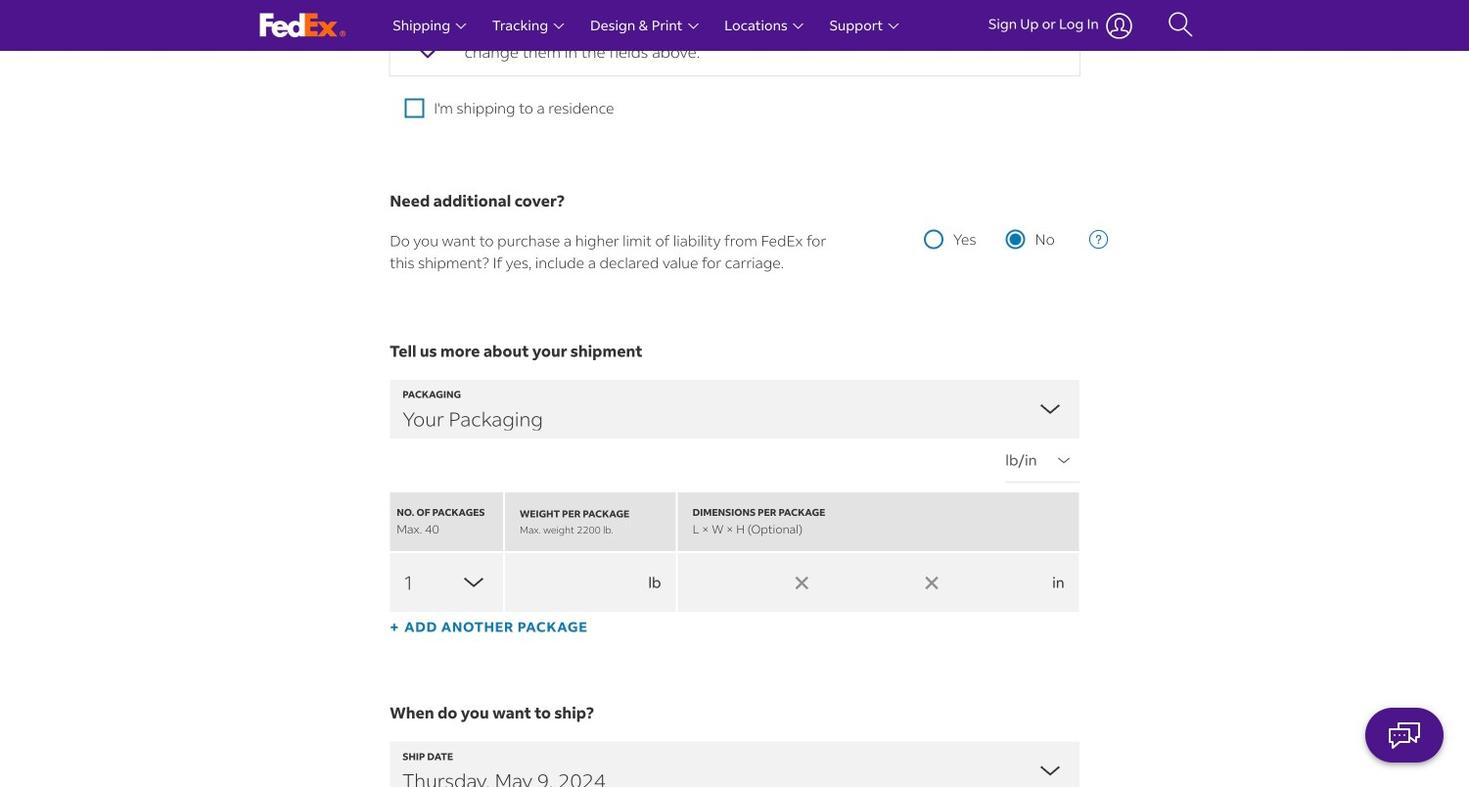 Task type: vqa. For each thing, say whether or not it's contained in the screenshot.
FEDEX SEARCH image
no



Task type: locate. For each thing, give the bounding box(es) containing it.
None text field
[[505, 553, 676, 612]]

fedex logo image
[[260, 13, 346, 38]]

Dimensions per package. Enter width. text field
[[808, 553, 923, 612]]



Task type: describe. For each thing, give the bounding box(es) containing it.
sign up or log in image
[[1106, 12, 1134, 39]]

search image
[[1169, 11, 1194, 40]]

Dimensions per package. Enter height. text field
[[938, 553, 1053, 612]]

Dimensions per package. Enter length. text field
[[678, 553, 793, 612]]



